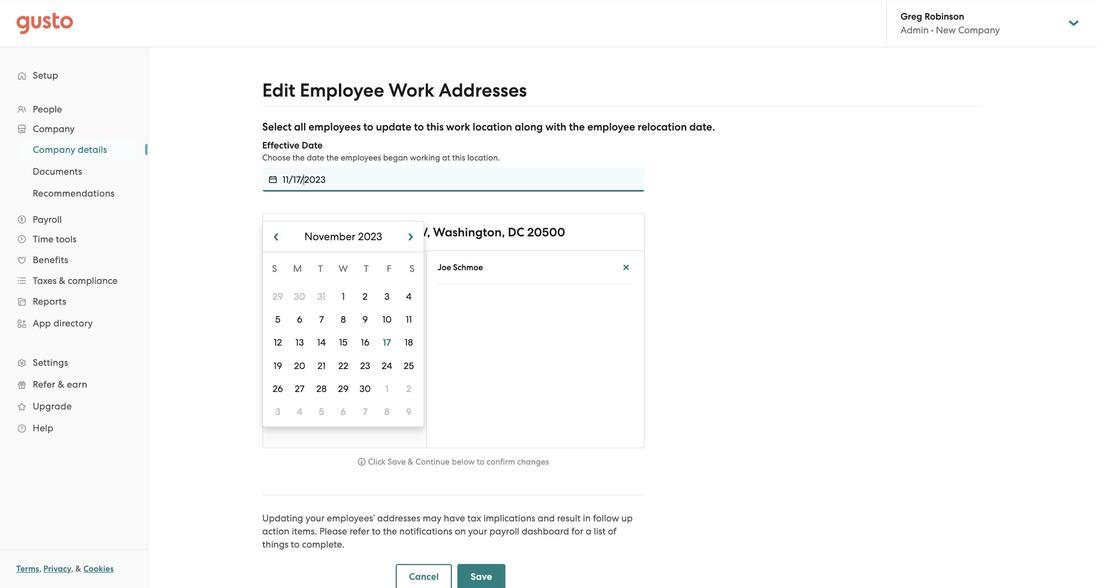 Task type: describe. For each thing, give the bounding box(es) containing it.
date.
[[690, 121, 715, 133]]

31 button
[[310, 286, 332, 307]]

list containing people
[[0, 99, 147, 439]]

on
[[455, 526, 466, 537]]

items.
[[292, 526, 317, 537]]

time tools button
[[11, 229, 137, 249]]

0 horizontal spatial this
[[427, 121, 444, 133]]

robinson
[[925, 11, 965, 22]]

3 for the rightmost 3 button
[[384, 291, 390, 302]]

company inside greg robinson admin • new company
[[959, 25, 1001, 36]]

with
[[546, 121, 567, 133]]

1 vertical spatial 29 button
[[332, 378, 354, 400]]

1 horizontal spatial 7 button
[[354, 401, 376, 423]]

benefits link
[[11, 250, 137, 270]]

all
[[294, 121, 306, 133]]

along
[[515, 121, 543, 133]]

calendar outline image
[[269, 174, 277, 185]]

20
[[294, 360, 305, 371]]

november 2023 button
[[289, 222, 398, 252]]

save inside button
[[471, 571, 493, 583]]

please
[[320, 526, 347, 537]]

1 vertical spatial 8 button
[[376, 401, 398, 423]]

0 horizontal spatial 5 button
[[267, 309, 289, 330]]

edit
[[262, 79, 296, 102]]

joe
[[438, 263, 451, 273]]

16
[[361, 337, 369, 348]]

month  2023-11 element
[[266, 285, 420, 423]]

new
[[937, 25, 956, 36]]

update
[[376, 121, 412, 133]]

0 horizontal spatial 9 button
[[354, 309, 376, 330]]

10
[[382, 314, 392, 325]]

edit employee work addresses
[[262, 79, 527, 102]]

2 t from the left
[[364, 263, 369, 274]]

this inside effective date choose the date the employees began working at this location.
[[452, 153, 466, 163]]

in
[[583, 513, 591, 524]]

company button
[[11, 119, 137, 139]]

effective
[[262, 140, 300, 151]]

refer
[[350, 526, 370, 537]]

terms link
[[16, 564, 39, 574]]

began
[[383, 153, 408, 163]]

things
[[262, 539, 289, 550]]

9 for bottommost 9 "button"
[[406, 406, 412, 417]]

and
[[538, 513, 555, 524]]

28 button
[[310, 378, 332, 400]]

at
[[442, 153, 450, 163]]

19 button
[[267, 355, 289, 377]]

cookies button
[[83, 563, 114, 576]]

reports link
[[11, 292, 137, 311]]

Search for employee or address search field
[[274, 285, 415, 309]]

the right date
[[327, 153, 339, 163]]

& inside dropdown button
[[59, 275, 65, 286]]

8 for the left 8 "button"
[[341, 314, 346, 325]]

payroll
[[33, 214, 62, 225]]

employees inside effective date choose the date the employees began working at this location.
[[341, 153, 381, 163]]

app directory link
[[11, 314, 137, 333]]

11 button
[[398, 309, 420, 330]]

work
[[446, 121, 471, 133]]

the left date
[[293, 153, 305, 163]]

admin
[[901, 25, 929, 36]]

for
[[572, 526, 584, 537]]

list containing company details
[[0, 139, 147, 204]]

14 button
[[310, 332, 332, 353]]

schmoe
[[453, 263, 483, 273]]

pennsylvania
[[305, 225, 380, 240]]

1 vertical spatial 1 button
[[376, 378, 398, 400]]

m
[[293, 263, 302, 274]]

save button
[[458, 564, 506, 588]]

updating your employees' addresses may have tax implications and result in follow up action items. please refer to the notifications on your payroll dashboard for a list of things to complete.
[[262, 513, 633, 550]]

0 horizontal spatial 6 button
[[289, 309, 310, 330]]

0 vertical spatial 7
[[319, 314, 324, 325]]

0 horizontal spatial 30 button
[[289, 286, 310, 307]]

1 for 1 button to the top
[[342, 291, 345, 302]]

confirm
[[487, 457, 515, 467]]

setup
[[33, 70, 58, 81]]

joe schmoe
[[438, 263, 483, 273]]

recommendations
[[33, 188, 115, 199]]

0 vertical spatial 29
[[272, 291, 283, 302]]

1 horizontal spatial 5 button
[[310, 401, 332, 423]]

1 t from the left
[[318, 263, 323, 274]]

2023
[[358, 230, 382, 243]]

24 button
[[376, 355, 398, 377]]

8 for the bottommost 8 "button"
[[384, 406, 390, 417]]

company for company
[[33, 123, 75, 134]]

20 button
[[289, 355, 310, 377]]

greg
[[901, 11, 923, 22]]

2 for the top 2 button
[[363, 291, 368, 302]]

14
[[317, 337, 326, 348]]

tools
[[56, 234, 77, 245]]

time
[[33, 234, 54, 245]]

refer & earn link
[[11, 375, 137, 394]]

25
[[404, 360, 414, 371]]

november
[[304, 230, 355, 243]]

1 horizontal spatial 6
[[341, 406, 346, 417]]

of
[[608, 526, 617, 537]]

1 for the bottommost 1 button
[[385, 383, 389, 394]]

23
[[360, 360, 370, 371]]

recommendations link
[[20, 184, 137, 203]]

compliance
[[68, 275, 118, 286]]

1 horizontal spatial 2 button
[[398, 378, 420, 400]]

1600
[[274, 225, 302, 240]]

12 button
[[267, 332, 289, 353]]

26
[[272, 383, 283, 394]]

to left update on the top left of the page
[[364, 121, 374, 133]]

result
[[558, 513, 581, 524]]

 button
[[398, 222, 424, 252]]

3 for 3 button to the left
[[275, 406, 280, 417]]

30 for the leftmost the 30 "button"
[[294, 291, 305, 302]]

the inside "updating your employees' addresses may have tax implications and result in follow up action items. please refer to the notifications on your payroll dashboard for a list of things to complete."
[[383, 526, 397, 537]]

27
[[295, 383, 304, 394]]

settings link
[[11, 353, 137, 372]]

notifications
[[400, 526, 453, 537]]

select all employees to update to this work location along with the employee relocation date.
[[262, 121, 715, 133]]

to right refer
[[372, 526, 381, 537]]

click
[[368, 457, 386, 467]]

directory
[[53, 318, 93, 329]]



Task type: vqa. For each thing, say whether or not it's contained in the screenshot.


Task type: locate. For each thing, give the bounding box(es) containing it.
circle info image
[[358, 457, 366, 467]]

29 button right 28
[[332, 378, 354, 400]]

0 vertical spatial 4 button
[[398, 286, 420, 307]]

0 vertical spatial 9 button
[[354, 309, 376, 330]]

15
[[339, 337, 348, 348]]

1 horizontal spatial 8 button
[[376, 401, 398, 423]]

26 button
[[267, 378, 289, 400]]

0 horizontal spatial 7 button
[[310, 309, 332, 330]]

0 vertical spatial save
[[388, 457, 406, 467]]

your down tax
[[468, 526, 488, 537]]

1 horizontal spatial 29
[[338, 383, 349, 394]]

people
[[33, 104, 62, 115], [274, 266, 307, 279]]

0 vertical spatial your
[[306, 513, 325, 524]]

1 button right 31
[[332, 286, 354, 307]]

effective date choose the date the employees began working at this location.
[[262, 140, 500, 163]]

0 horizontal spatial 29 button
[[267, 286, 289, 307]]

company up documents
[[33, 144, 75, 155]]

1 s from the left
[[272, 263, 277, 274]]

30 button left 31
[[289, 286, 310, 307]]

0 vertical spatial 5 button
[[267, 309, 289, 330]]

4 button up 11 button
[[398, 286, 420, 307]]

employee
[[588, 121, 636, 133]]

1 horizontal spatial 3 button
[[376, 286, 398, 307]]

1 horizontal spatial 3
[[384, 291, 390, 302]]

s left "m"
[[272, 263, 277, 274]]

0 horizontal spatial your
[[306, 513, 325, 524]]

6 down the 22 button
[[341, 406, 346, 417]]

0 horizontal spatial 3 button
[[267, 401, 289, 423]]

29 button left 31
[[267, 286, 289, 307]]

0 vertical spatial employees
[[309, 121, 361, 133]]

29 button
[[267, 286, 289, 307], [332, 378, 354, 400]]

1 horizontal spatial people
[[274, 266, 307, 279]]

0 vertical spatial 6 button
[[289, 309, 310, 330]]

save right the click on the left of the page
[[388, 457, 406, 467]]

& left continue
[[408, 457, 414, 467]]

30 left 31
[[294, 291, 305, 302]]

8 button
[[332, 309, 354, 330], [376, 401, 398, 423]]

0 horizontal spatial 2 button
[[354, 286, 376, 307]]

cancel
[[409, 571, 439, 583]]

0 horizontal spatial 3
[[275, 406, 280, 417]]

documents link
[[20, 162, 137, 181]]

1 vertical spatial 4
[[297, 406, 302, 417]]

x image
[[622, 263, 631, 273]]

2 list from the top
[[0, 139, 147, 204]]

s right f
[[410, 263, 415, 274]]

0 horizontal spatial people
[[33, 104, 62, 115]]

location.
[[468, 153, 500, 163]]

4 button down 27 button
[[289, 401, 310, 423]]

1 vertical spatial 30 button
[[354, 378, 376, 400]]

&
[[59, 275, 65, 286], [58, 379, 64, 390], [408, 457, 414, 467], [75, 564, 81, 574]]

w
[[339, 263, 348, 274]]

18
[[405, 337, 413, 348]]

30 button down 23 button
[[354, 378, 376, 400]]

1 vertical spatial 5
[[319, 406, 324, 417]]

addresses
[[439, 79, 527, 102]]

0 horizontal spatial 4 button
[[289, 401, 310, 423]]

2 s from the left
[[410, 263, 415, 274]]

company right the new at top right
[[959, 25, 1001, 36]]

company inside dropdown button
[[33, 123, 75, 134]]

1 horizontal spatial 29 button
[[332, 378, 354, 400]]

taxes & compliance button
[[11, 271, 137, 291]]

company up company details
[[33, 123, 75, 134]]

0 horizontal spatial 1 button
[[332, 286, 354, 307]]

2 button down 25
[[398, 378, 420, 400]]

1 vertical spatial 29
[[338, 383, 349, 394]]

home image
[[16, 12, 73, 34]]

5
[[275, 314, 280, 325], [319, 406, 324, 417]]

1 vertical spatial 3 button
[[267, 401, 289, 423]]

5 up 12 at the bottom left
[[275, 314, 280, 325]]

addresses
[[377, 513, 421, 524]]

company details
[[33, 144, 107, 155]]

9 for the leftmost 9 "button"
[[362, 314, 368, 325]]

0 vertical spatial company
[[959, 25, 1001, 36]]

terms , privacy , & cookies
[[16, 564, 114, 574]]

1 vertical spatial 2
[[406, 383, 411, 394]]

5 button
[[267, 309, 289, 330], [310, 401, 332, 423]]

5 button down 28 button
[[310, 401, 332, 423]]

3
[[384, 291, 390, 302], [275, 406, 280, 417]]

the right with
[[569, 121, 585, 133]]

1 vertical spatial 1
[[385, 383, 389, 394]]

0 horizontal spatial 6
[[297, 314, 302, 325]]

1 list from the top
[[0, 99, 147, 439]]

reports
[[33, 296, 66, 307]]

9 button
[[354, 309, 376, 330], [398, 401, 420, 423]]

choose
[[262, 153, 291, 163]]

to right update on the top left of the page
[[414, 121, 424, 133]]

0 vertical spatial 3
[[384, 291, 390, 302]]

to right below
[[477, 457, 485, 467]]

1 horizontal spatial save
[[471, 571, 493, 583]]

2 , from the left
[[71, 564, 73, 574]]

9 left 10
[[362, 314, 368, 325]]

date
[[302, 140, 323, 151]]

1 horizontal spatial 9
[[406, 406, 412, 417]]

23 button
[[354, 355, 376, 377]]

1 horizontal spatial 30
[[359, 383, 371, 394]]

4 button
[[398, 286, 420, 307], [289, 401, 310, 423]]

employees up date
[[309, 121, 361, 133]]

privacy
[[43, 564, 71, 574]]

working
[[410, 153, 440, 163]]

& right taxes
[[59, 275, 65, 286]]

taxes & compliance
[[33, 275, 118, 286]]

1 down the 24
[[385, 383, 389, 394]]

, left privacy
[[39, 564, 41, 574]]

documents
[[33, 166, 82, 177]]

1 vertical spatial 8
[[384, 406, 390, 417]]

2 for the rightmost 2 button
[[406, 383, 411, 394]]

dc
[[508, 225, 525, 240]]

0 horizontal spatial 30
[[294, 291, 305, 302]]

2 vertical spatial company
[[33, 144, 75, 155]]

1 vertical spatial 7
[[363, 406, 367, 417]]

9 button down 25
[[398, 401, 420, 423]]

29 right 28
[[338, 383, 349, 394]]

company for company details
[[33, 144, 75, 155]]

2 button up the 10 button
[[354, 286, 376, 307]]

0 vertical spatial people
[[33, 104, 62, 115]]

gusto navigation element
[[0, 47, 147, 457]]

6
[[297, 314, 302, 325], [341, 406, 346, 417]]

1 horizontal spatial ,
[[71, 564, 73, 574]]

8 button down 24 button
[[376, 401, 398, 423]]

a
[[586, 526, 592, 537]]

1 vertical spatial your
[[468, 526, 488, 537]]

0 vertical spatial 9
[[362, 314, 368, 325]]

people up company dropdown button
[[33, 104, 62, 115]]

s
[[272, 263, 277, 274], [410, 263, 415, 274]]

t right "m"
[[318, 263, 323, 274]]

1 , from the left
[[39, 564, 41, 574]]

changes
[[517, 457, 549, 467]]

1 horizontal spatial 5
[[319, 406, 324, 417]]

31
[[317, 291, 326, 302]]

29 left 31
[[272, 291, 283, 302]]

1 horizontal spatial this
[[452, 153, 466, 163]]

0 vertical spatial 7 button
[[310, 309, 332, 330]]

6 button down 28 button
[[332, 401, 354, 423]]

0 horizontal spatial ,
[[39, 564, 41, 574]]

help
[[33, 423, 53, 434]]

3 button down 26 'button'
[[267, 401, 289, 423]]

6 button
[[289, 309, 310, 330], [332, 401, 354, 423]]

company
[[959, 25, 1001, 36], [33, 123, 75, 134], [33, 144, 75, 155]]

1 horizontal spatial 1 button
[[376, 378, 398, 400]]

1 horizontal spatial 30 button
[[354, 378, 376, 400]]

1 horizontal spatial 4
[[406, 291, 412, 302]]

7 button down 23 button
[[354, 401, 376, 423]]

0 vertical spatial 2
[[363, 291, 368, 302]]

4 for topmost 4 button
[[406, 291, 412, 302]]

30 down 23 button
[[359, 383, 371, 394]]

0 horizontal spatial 29
[[272, 291, 283, 302]]

6 button up 13 button
[[289, 309, 310, 330]]

6 up 13 button
[[297, 314, 302, 325]]

1 vertical spatial 3
[[275, 406, 280, 417]]

1 right 31 button
[[342, 291, 345, 302]]

up
[[622, 513, 633, 524]]

1 vertical spatial 2 button
[[398, 378, 420, 400]]

1 vertical spatial 9
[[406, 406, 412, 417]]

0 vertical spatial this
[[427, 121, 444, 133]]

upgrade link
[[11, 397, 137, 416]]

7
[[319, 314, 324, 325], [363, 406, 367, 417]]

0 vertical spatial 30
[[294, 291, 305, 302]]

1 vertical spatial 4 button
[[289, 401, 310, 423]]

1
[[342, 291, 345, 302], [385, 383, 389, 394]]

0 vertical spatial 3 button
[[376, 286, 398, 307]]

save down payroll
[[471, 571, 493, 583]]

5 down 28 button
[[319, 406, 324, 417]]

1 horizontal spatial your
[[468, 526, 488, 537]]

0 vertical spatial 29 button
[[267, 286, 289, 307]]

the down addresses
[[383, 526, 397, 537]]

1 vertical spatial 6
[[341, 406, 346, 417]]

1 vertical spatial 9 button
[[398, 401, 420, 423]]

people inside dropdown button
[[33, 104, 62, 115]]

30 button
[[289, 286, 310, 307], [354, 378, 376, 400]]

earn
[[67, 379, 87, 390]]

1 vertical spatial 5 button
[[310, 401, 332, 423]]

this left work
[[427, 121, 444, 133]]

7 down 31
[[319, 314, 324, 325]]

1 button down 24 button
[[376, 378, 398, 400]]

t right w
[[364, 263, 369, 274]]

0 vertical spatial 1 button
[[332, 286, 354, 307]]

3 button up 10
[[376, 286, 398, 307]]

1 horizontal spatial 4 button
[[398, 286, 420, 307]]

0 horizontal spatial 5
[[275, 314, 280, 325]]

7 button down 31 button
[[310, 309, 332, 330]]

updating
[[262, 513, 303, 524]]

1 horizontal spatial 8
[[384, 406, 390, 417]]

4 down 27
[[297, 406, 302, 417]]

0 horizontal spatial 7
[[319, 314, 324, 325]]

this right at
[[452, 153, 466, 163]]

to
[[364, 121, 374, 133], [414, 121, 424, 133], [477, 457, 485, 467], [372, 526, 381, 537], [291, 539, 300, 550]]

& left earn at left bottom
[[58, 379, 64, 390]]

10 button
[[376, 309, 398, 330]]

1 vertical spatial this
[[452, 153, 466, 163]]

company details link
[[20, 140, 137, 159]]

9 button left 10
[[354, 309, 376, 330]]

16 button
[[354, 332, 376, 353]]

0 horizontal spatial 2
[[363, 291, 368, 302]]

8 down search for employee or address search field at the left of the page
[[341, 314, 346, 325]]

7 down 23 on the bottom left of the page
[[363, 406, 367, 417]]

list
[[594, 526, 606, 537]]

& left cookies
[[75, 564, 81, 574]]

 button
[[263, 222, 289, 252]]

1 horizontal spatial 9 button
[[398, 401, 420, 423]]

app
[[33, 318, 51, 329]]

30 for the bottom the 30 "button"
[[359, 383, 371, 394]]

0 vertical spatial 5
[[275, 314, 280, 325]]

0 horizontal spatial 4
[[297, 406, 302, 417]]

list
[[0, 99, 147, 439], [0, 139, 147, 204]]

follow
[[593, 513, 620, 524]]

privacy link
[[43, 564, 71, 574]]

0 vertical spatial 4
[[406, 291, 412, 302]]

1 vertical spatial 6 button
[[332, 401, 354, 423]]

employees left the began
[[341, 153, 381, 163]]

upgrade
[[33, 401, 72, 412]]

0 horizontal spatial 8 button
[[332, 309, 354, 330]]

people down 
[[274, 266, 307, 279]]

15 button
[[332, 332, 354, 353]]

0 horizontal spatial save
[[388, 457, 406, 467]]

1 vertical spatial people
[[274, 266, 307, 279]]

21 button
[[310, 355, 332, 377]]

27 button
[[289, 378, 310, 400]]

9 down 25
[[406, 406, 412, 417]]

your up items.
[[306, 513, 325, 524]]

settings
[[33, 357, 68, 368]]

t
[[318, 263, 323, 274], [364, 263, 369, 274]]

8 down the 24
[[384, 406, 390, 417]]

1 horizontal spatial 2
[[406, 383, 411, 394]]

1 horizontal spatial 7
[[363, 406, 367, 417]]

4 up 11 button
[[406, 291, 412, 302]]

Effective Date field
[[283, 168, 645, 192]]

1 horizontal spatial 6 button
[[332, 401, 354, 423]]

28
[[316, 383, 327, 394]]

13 button
[[289, 332, 310, 353]]

4 for 4 button to the bottom
[[297, 406, 302, 417]]

•
[[932, 25, 934, 36]]

setup link
[[11, 66, 137, 85]]


[[271, 232, 281, 242]]

13
[[295, 337, 304, 348]]

employees'
[[327, 513, 375, 524]]

0 vertical spatial 2 button
[[354, 286, 376, 307]]

22 button
[[332, 355, 354, 377]]

1 horizontal spatial s
[[410, 263, 415, 274]]

8 button up '15' button
[[332, 309, 354, 330]]

0 horizontal spatial 9
[[362, 314, 368, 325]]

5 button up 12 button
[[267, 309, 289, 330]]

, left cookies
[[71, 564, 73, 574]]

3 up 10
[[384, 291, 390, 302]]

3 down 26 'button'
[[275, 406, 280, 417]]

1 vertical spatial save
[[471, 571, 493, 583]]

below
[[452, 457, 475, 467]]

1 horizontal spatial 1
[[385, 383, 389, 394]]

to down items.
[[291, 539, 300, 550]]

1 vertical spatial employees
[[341, 153, 381, 163]]

0 horizontal spatial t
[[318, 263, 323, 274]]

tax
[[468, 513, 481, 524]]

1 horizontal spatial t
[[364, 263, 369, 274]]

complete.
[[302, 539, 345, 550]]

payroll
[[490, 526, 520, 537]]

dashboard
[[522, 526, 570, 537]]



